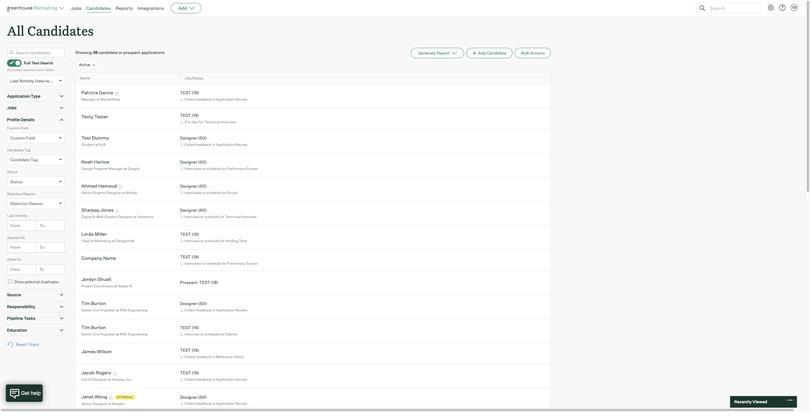 Task type: describe. For each thing, give the bounding box(es) containing it.
3 designer (50) collect feedback in application review from the top
[[180, 395, 247, 407]]

showing 36 candidate or prospect applications
[[75, 50, 164, 55]]

interview to schedule for technical interview link
[[179, 214, 258, 220]]

all candidates
[[7, 22, 94, 39]]

patricia
[[81, 90, 98, 96]]

for for designer (50) interviews to schedule for preliminary screen
[[222, 167, 226, 171]]

activity for last activity (new to old)
[[19, 78, 34, 83]]

application for student at n/a
[[216, 143, 235, 147]]

wong
[[95, 395, 107, 401]]

janet
[[81, 395, 94, 401]]

to for test (19) interview to schedule for debrief
[[200, 333, 204, 337]]

feedback for student at n/a
[[197, 143, 212, 147]]

search
[[40, 61, 53, 65]]

linda
[[81, 232, 94, 238]]

responsibility
[[7, 305, 35, 310]]

at inside 'linda miller head of marketing at designhub'
[[112, 239, 115, 243]]

in inside test (19) collect feedback in reference check
[[212, 355, 215, 360]]

test inside test (19) interviews to schedule for preliminary screen
[[180, 255, 191, 260]]

hamoud
[[98, 183, 117, 189]]

1 vertical spatial jobs
[[7, 106, 17, 110]]

bulk actions link
[[515, 48, 551, 58]]

jordyn
[[81, 277, 97, 283]]

tim burton senior civil engineer at rsa engineering for designer
[[81, 301, 148, 313]]

in for student at n/a
[[212, 143, 215, 147]]

senior graphic designer at morley
[[81, 191, 137, 195]]

head
[[81, 239, 90, 243]]

to-
[[187, 120, 192, 124]]

test dummy link
[[81, 135, 109, 142]]

4 senior from the top
[[81, 402, 92, 407]]

janet wong has been in application review for more than 5 days image
[[108, 397, 114, 401]]

showing
[[75, 50, 92, 55]]

to for designer (50) interview to schedule for technical interview
[[200, 215, 204, 219]]

Search text field
[[708, 4, 755, 12]]

or
[[119, 50, 122, 55]]

jones
[[100, 208, 114, 213]]

on for applied on
[[20, 236, 25, 240]]

james wilson link
[[81, 349, 112, 356]]

project
[[81, 284, 93, 289]]

interviews to schedule for preliminary screen link for (50)
[[179, 166, 259, 172]]

integrations
[[138, 5, 164, 11]]

td
[[792, 6, 796, 10]]

wilson
[[97, 349, 112, 355]]

(19) for interview to schedule for debrief link
[[192, 326, 199, 331]]

(50) for senior civil engineer at rsa engineering
[[198, 302, 207, 307]]

in for manager at marketwise
[[212, 97, 215, 102]]

jordyn shuell link
[[81, 277, 111, 284]]

technical for (50)
[[225, 215, 241, 219]]

collect inside test (19) collect feedback in reference check
[[184, 355, 196, 360]]

review for patricia garcia
[[235, 97, 247, 102]]

linda miller head of marketing at designhub
[[81, 232, 134, 243]]

hired
[[7, 258, 16, 262]]

reset filters
[[16, 343, 39, 348]]

designer (50) interview to schedule for technical interview
[[180, 208, 257, 219]]

preliminary for (19)
[[227, 262, 246, 266]]

last activity (new to old) option
[[10, 78, 57, 83]]

0 vertical spatial candidate tag
[[7, 148, 31, 152]]

to for test (19) interviews to schedule for preliminary screen
[[202, 262, 205, 266]]

(19) for 3 to-dos for technical interview link at the left top of the page
[[192, 113, 199, 118]]

noah harlow link
[[81, 159, 109, 166]]

(19) for collect feedback in reference check link
[[192, 348, 199, 353]]

student
[[81, 143, 94, 147]]

testy tester
[[81, 114, 108, 120]]

add for add candidate
[[478, 51, 486, 56]]

applied on
[[7, 236, 25, 240]]

bulk
[[521, 51, 529, 56]]

to for test (19) interview to schedule for holding tank
[[200, 239, 204, 243]]

schedule for designer (50) interview to schedule for technical interview
[[204, 215, 219, 219]]

tank
[[239, 239, 247, 243]]

designer inside the designer (50) interviews to schedule for preliminary screen
[[180, 160, 197, 165]]

job/status
[[184, 76, 203, 80]]

collect for student at n/a
[[184, 143, 196, 147]]

prospect:
[[180, 280, 198, 285]]

burton for designer
[[91, 301, 106, 307]]

feedback for senior designer at modern
[[197, 402, 212, 407]]

0 vertical spatial candidates
[[86, 5, 111, 11]]

collect for senior civil engineer at rsa engineering
[[184, 309, 196, 313]]

0 vertical spatial field
[[20, 126, 29, 131]]

1 vertical spatial candidates
[[27, 22, 94, 39]]

test for 3 to-dos for technical interview link at the left top of the page
[[180, 113, 191, 118]]

feedback for manager at marketwise
[[197, 97, 212, 102]]

tester
[[94, 114, 108, 120]]

schedule for test (19) interview to schedule for holding tank
[[204, 239, 219, 243]]

civil for designer (50)
[[93, 309, 100, 313]]

on for hired on
[[17, 258, 21, 262]]

patricia garcia has been in application review for more than 5 days image
[[114, 92, 119, 96]]

reports link
[[116, 5, 133, 11]]

review for jacob rogers
[[235, 378, 247, 382]]

patricia garcia
[[81, 90, 113, 96]]

activity for last activity
[[15, 214, 27, 218]]

interview for designer (50) interview to schedule for technical interview
[[184, 215, 199, 219]]

0 vertical spatial manager
[[81, 97, 96, 102]]

to for last activity
[[39, 223, 44, 228]]

janet wong link
[[81, 395, 107, 401]]

last activity
[[7, 214, 27, 218]]

3 collect feedback in application review link from the top
[[179, 308, 249, 313]]

interview to schedule for holding tank link
[[179, 239, 248, 244]]

1 horizontal spatial jobs
[[71, 5, 82, 11]]

rsa for test (19)
[[120, 333, 127, 337]]

actions
[[530, 51, 545, 56]]

to for designer (50) interviews to schedule for onsite
[[202, 191, 205, 195]]

1 vertical spatial rejection reason
[[10, 201, 43, 206]]

testy tester link
[[81, 114, 108, 121]]

schedule for test (19) interviews to schedule for preliminary screen
[[206, 262, 221, 266]]

status element
[[7, 169, 65, 191]]

(50) for design program manager at google
[[198, 160, 207, 165]]

screen for (19)
[[246, 262, 258, 266]]

(19) for jacob rogers collect feedback in application review link
[[192, 371, 199, 376]]

reference
[[216, 355, 233, 360]]

designer inside designer (50) interviews to schedule for onsite
[[180, 184, 197, 189]]

application for senior civil engineer at rsa engineering
[[216, 309, 235, 313]]

collect feedback in application review link for janet wong
[[179, 402, 249, 407]]

0 vertical spatial reason
[[23, 192, 35, 196]]

add button
[[171, 3, 201, 13]]

jobs link
[[71, 5, 82, 11]]

jacob
[[81, 371, 95, 376]]

debrief
[[225, 333, 237, 337]]

0 horizontal spatial name
[[80, 76, 90, 80]]

modern
[[112, 402, 125, 407]]

designer (50) collect feedback in application review for dummy
[[180, 136, 247, 147]]

recently viewed
[[734, 400, 767, 405]]

to for last activity (new to old)
[[45, 78, 49, 83]]

technical for (19)
[[204, 120, 220, 124]]

interviews to schedule for preliminary screen link for (19)
[[179, 261, 259, 267]]

greenhouse recruiting image
[[7, 5, 59, 12]]

candidate reports are now available! apply filters and select "view in app" element
[[411, 48, 464, 58]]

active
[[79, 63, 90, 67]]

add for add
[[178, 5, 187, 11]]

bulk actions
[[521, 51, 545, 56]]

(includes
[[7, 68, 22, 72]]

designer (50) interviews to schedule for onsite
[[180, 184, 237, 195]]

hired on
[[7, 258, 21, 262]]

inc.
[[126, 378, 132, 382]]

at inside test dummy student at n/a
[[95, 143, 98, 147]]

in for ux/ui designer at anyway, inc.
[[212, 378, 215, 382]]

2 vertical spatial candidate
[[10, 158, 30, 162]]

3 to-dos for technical interview link
[[179, 119, 237, 125]]

preliminary for (50)
[[227, 167, 246, 171]]

education
[[7, 328, 27, 333]]

jacob rogers has been in application review for more than 5 days image
[[112, 373, 117, 376]]

jacob rogers
[[81, 371, 111, 376]]

miller
[[95, 232, 107, 238]]

report
[[437, 51, 450, 56]]

candidate tag element
[[7, 148, 65, 169]]

test (19) interview to schedule for debrief
[[180, 326, 237, 337]]

collect for senior designer at modern
[[184, 402, 196, 407]]

3
[[184, 120, 187, 124]]

tim burton senior civil engineer at rsa engineering for test
[[81, 325, 148, 337]]

designer inside designer (50) interview to schedule for technical interview
[[180, 208, 197, 213]]

1 vertical spatial tag
[[31, 158, 38, 162]]

full
[[24, 61, 31, 65]]

check
[[233, 355, 244, 360]]

add candidate link
[[466, 48, 512, 58]]

1 vertical spatial field
[[26, 136, 35, 141]]

test for interview to schedule for debrief link
[[180, 326, 191, 331]]

0 vertical spatial status
[[7, 170, 18, 174]]

prospect: test (19)
[[180, 280, 218, 285]]

sharpay jones
[[81, 208, 114, 213]]

interviews to schedule for onsite link
[[179, 190, 239, 196]]

36
[[93, 50, 98, 55]]

morley
[[126, 191, 137, 195]]

test for the interview to schedule for holding tank link
[[180, 232, 191, 237]]

prospect
[[123, 50, 140, 55]]

test for jacob rogers collect feedback in application review link
[[180, 371, 191, 376]]



Task type: vqa. For each thing, say whether or not it's contained in the screenshot.
Offer in the right bottom of the page
no



Task type: locate. For each thing, give the bounding box(es) containing it.
to inside test (19) interviews to schedule for preliminary screen
[[202, 262, 205, 266]]

civil down coordinator
[[93, 309, 100, 313]]

1 vertical spatial activity
[[15, 214, 27, 218]]

generate report
[[418, 51, 450, 56]]

3 (50) from the top
[[198, 184, 207, 189]]

candidate up status element
[[10, 158, 30, 162]]

1 (50) from the top
[[198, 136, 207, 141]]

td button
[[791, 4, 798, 11]]

for inside test (19) interviews to schedule for preliminary screen
[[222, 262, 226, 266]]

5 collect from the top
[[184, 378, 196, 382]]

schedule inside designer (50) interviews to schedule for onsite
[[206, 191, 221, 195]]

4 collect from the top
[[184, 355, 196, 360]]

1 vertical spatial name
[[103, 256, 116, 262]]

at inside jordyn shuell project coordinator at adept ai
[[114, 284, 117, 289]]

for left 'onsite' on the left top of the page
[[222, 191, 226, 195]]

resumes
[[22, 68, 36, 72]]

for inside test (19) interview to schedule for debrief
[[220, 333, 224, 337]]

to for designer (50) interviews to schedule for preliminary screen
[[202, 167, 205, 171]]

marketwise
[[101, 97, 120, 102]]

1 civil from the top
[[93, 309, 100, 313]]

graphic down ahmed hamoud link
[[93, 191, 106, 195]]

tim for test
[[81, 325, 90, 331]]

tim burton link down the project
[[81, 301, 106, 308]]

0 vertical spatial jobs
[[71, 5, 82, 11]]

0 vertical spatial tim burton link
[[81, 301, 106, 308]]

1 vertical spatial status
[[10, 179, 23, 184]]

technical down 'onsite' on the left top of the page
[[225, 215, 241, 219]]

feedback for senior civil engineer at rsa engineering
[[197, 309, 212, 313]]

2 engineering from the top
[[128, 333, 148, 337]]

last for last activity
[[7, 214, 14, 218]]

to inside designer (50) interviews to schedule for onsite
[[202, 191, 205, 195]]

(50) for senior designer at modern
[[198, 395, 207, 400]]

interview for test (19) interview to schedule for debrief
[[184, 333, 199, 337]]

1 from from the top
[[10, 223, 20, 228]]

1 vertical spatial on
[[17, 258, 21, 262]]

checkmark image
[[10, 61, 14, 65]]

6 (50) from the top
[[198, 395, 207, 400]]

1 interviews from the top
[[184, 167, 201, 171]]

1 designer (50) collect feedback in application review from the top
[[180, 136, 247, 147]]

screen inside test (19) interviews to schedule for preliminary screen
[[246, 262, 258, 266]]

to up designer (50) interviews to schedule for onsite
[[202, 167, 205, 171]]

1 vertical spatial engineer
[[100, 333, 115, 337]]

1 preliminary from the top
[[227, 167, 246, 171]]

burton up 'james wilson' at bottom
[[91, 325, 106, 331]]

to up prospect: test (19)
[[202, 262, 205, 266]]

&
[[93, 215, 95, 219]]

(19) down the interview to schedule for holding tank link
[[192, 255, 199, 260]]

tim burton link for test
[[81, 325, 106, 332]]

1 vertical spatial last
[[7, 214, 14, 218]]

1 horizontal spatial technical
[[225, 215, 241, 219]]

1 vertical spatial designer (50) collect feedback in application review
[[180, 302, 247, 313]]

4 (50) from the top
[[198, 208, 207, 213]]

(50) inside the designer (50) interviews to schedule for preliminary screen
[[198, 160, 207, 165]]

all
[[7, 22, 24, 39]]

0 vertical spatial activity
[[19, 78, 34, 83]]

1 vertical spatial add
[[478, 51, 486, 56]]

0 vertical spatial preliminary
[[227, 167, 246, 171]]

4 in from the top
[[212, 355, 215, 360]]

2 vertical spatial designer (50) collect feedback in application review
[[180, 395, 247, 407]]

2 feedback from the top
[[197, 143, 212, 147]]

from for applied
[[10, 245, 20, 250]]

designer
[[180, 136, 197, 141], [180, 160, 197, 165], [180, 184, 197, 189], [106, 191, 121, 195], [180, 208, 197, 213], [118, 215, 133, 219], [180, 302, 197, 307], [92, 378, 107, 382], [180, 395, 197, 400], [93, 402, 107, 407]]

manager inside noah harlow design program manager at google
[[109, 167, 123, 171]]

schedule for test (19) interview to schedule for debrief
[[204, 333, 219, 337]]

test inside test (19) interview to schedule for debrief
[[180, 326, 191, 331]]

0 vertical spatial screen
[[246, 167, 258, 171]]

(50) for senior graphic designer at morley
[[198, 184, 207, 189]]

dos
[[192, 120, 198, 124]]

0 vertical spatial tim
[[81, 301, 90, 307]]

0 vertical spatial rejection
[[7, 192, 22, 196]]

harlow
[[94, 159, 109, 165]]

application type
[[7, 94, 40, 99]]

0 vertical spatial designer (50) collect feedback in application review
[[180, 136, 247, 147]]

manager right program
[[109, 167, 123, 171]]

source
[[7, 293, 21, 298]]

0 vertical spatial tag
[[24, 148, 31, 152]]

review for janet wong
[[235, 402, 247, 407]]

3 senior from the top
[[81, 333, 92, 337]]

for left holding
[[220, 239, 224, 243]]

1 collect feedback in application review link from the top
[[179, 97, 249, 102]]

senior down janet
[[81, 402, 92, 407]]

linda miller link
[[81, 232, 107, 238]]

4 collect feedback in application review link from the top
[[179, 377, 249, 383]]

5 (50) from the top
[[198, 302, 207, 307]]

candidate left the bulk
[[487, 51, 506, 56]]

profile
[[7, 117, 20, 122]]

0 vertical spatial engineer
[[100, 309, 115, 313]]

2 test (19) collect feedback in application review from the top
[[180, 371, 247, 382]]

name right company
[[103, 256, 116, 262]]

candidate
[[487, 51, 506, 56], [7, 148, 24, 152], [10, 158, 30, 162]]

(19) down test (19) interviews to schedule for preliminary screen
[[211, 280, 218, 285]]

recently
[[734, 400, 752, 405]]

civil for test (19)
[[93, 333, 100, 337]]

in for senior designer at modern
[[212, 402, 215, 407]]

(19) up interview to schedule for debrief link
[[192, 326, 199, 331]]

1 to from the top
[[39, 223, 44, 228]]

1 vertical spatial to
[[39, 245, 44, 250]]

0 vertical spatial tim burton senior civil engineer at rsa engineering
[[81, 301, 148, 313]]

test
[[81, 135, 91, 141]]

1 vertical spatial test (19) collect feedback in application review
[[180, 371, 247, 382]]

engineer for test (19)
[[100, 333, 115, 337]]

candidate tag down custom field element at the left of page
[[7, 148, 31, 152]]

feedback inside test (19) collect feedback in reference check
[[197, 355, 212, 360]]

2 (50) from the top
[[198, 160, 207, 165]]

interviews for test (19) interviews to schedule for preliminary screen
[[184, 262, 201, 266]]

tim for designer
[[81, 301, 90, 307]]

for inside the designer (50) interviews to schedule for preliminary screen
[[222, 167, 226, 171]]

1 vertical spatial burton
[[91, 325, 106, 331]]

feedback
[[197, 97, 212, 102], [197, 143, 212, 147], [197, 309, 212, 313], [197, 355, 212, 360], [197, 378, 212, 382], [197, 402, 212, 407]]

0 vertical spatial interviews
[[184, 167, 201, 171]]

from down 'hired on'
[[10, 267, 20, 272]]

interviews to schedule for preliminary screen link down the interview to schedule for holding tank link
[[179, 261, 259, 267]]

graphic down jones
[[104, 215, 117, 219]]

at inside noah harlow design program manager at google
[[124, 167, 127, 171]]

2 review from the top
[[235, 143, 247, 147]]

for for test (19) interview to schedule for holding tank
[[220, 239, 224, 243]]

to inside the designer (50) interviews to schedule for preliminary screen
[[202, 167, 205, 171]]

test for collect feedback in application review link associated with patricia garcia
[[180, 90, 191, 95]]

0 vertical spatial civil
[[93, 309, 100, 313]]

technical right 'dos'
[[204, 120, 220, 124]]

1 vertical spatial manager
[[109, 167, 123, 171]]

5 review from the top
[[235, 402, 247, 407]]

from for last
[[10, 223, 20, 228]]

technical inside "test (19) 3 to-dos for technical interview"
[[204, 120, 220, 124]]

3 in from the top
[[212, 309, 215, 313]]

0 vertical spatial last
[[10, 78, 19, 83]]

(19) down job/status
[[192, 90, 199, 95]]

designer (50) collect feedback in application review for burton
[[180, 302, 247, 313]]

engineer down coordinator
[[100, 309, 115, 313]]

for for test (19) interviews to schedule for preliminary screen
[[222, 262, 226, 266]]

for inside test (19) interview to schedule for holding tank
[[220, 239, 224, 243]]

1 tim burton link from the top
[[81, 301, 106, 308]]

activity down resumes
[[19, 78, 34, 83]]

to up test (19) interview to schedule for holding tank
[[200, 215, 204, 219]]

to up test (19) interviews to schedule for preliminary screen
[[200, 239, 204, 243]]

test inside test (19) collect feedback in reference check
[[180, 348, 191, 353]]

2 in from the top
[[212, 143, 215, 147]]

1 horizontal spatial manager
[[109, 167, 123, 171]]

preliminary inside the designer (50) interviews to schedule for preliminary screen
[[227, 167, 246, 171]]

potential
[[25, 280, 40, 285]]

2 to from the top
[[39, 245, 44, 250]]

test (19) collect feedback in reference check
[[180, 348, 244, 360]]

0 vertical spatial from
[[10, 223, 20, 228]]

screen for (50)
[[246, 167, 258, 171]]

company name link
[[81, 256, 116, 262]]

2 vertical spatial to
[[39, 267, 44, 272]]

civil up 'james wilson' at bottom
[[93, 333, 100, 337]]

1 vertical spatial custom field
[[10, 136, 35, 141]]

rsa for designer (50)
[[120, 309, 127, 313]]

1 vertical spatial custom
[[10, 136, 25, 141]]

garcia
[[99, 90, 113, 96]]

technical
[[204, 120, 220, 124], [225, 215, 241, 219]]

schedule down the interview to schedule for holding tank link
[[206, 262, 221, 266]]

from for hired
[[10, 267, 20, 272]]

for for test (19) 3 to-dos for technical interview
[[199, 120, 203, 124]]

review
[[235, 97, 247, 102], [235, 143, 247, 147], [235, 309, 247, 313], [235, 378, 247, 382], [235, 402, 247, 407]]

(19) up collect feedback in reference check link
[[192, 348, 199, 353]]

0 vertical spatial technical
[[204, 120, 220, 124]]

0 horizontal spatial add
[[178, 5, 187, 11]]

0 vertical spatial burton
[[91, 301, 106, 307]]

3 interviews from the top
[[184, 262, 201, 266]]

1 interviews to schedule for preliminary screen link from the top
[[179, 166, 259, 172]]

(19) inside "test (19) 3 to-dos for technical interview"
[[192, 113, 199, 118]]

schedule for designer (50) interviews to schedule for preliminary screen
[[206, 167, 221, 171]]

1 vertical spatial candidate
[[7, 148, 24, 152]]

for inside "test (19) 3 to-dos for technical interview"
[[199, 120, 203, 124]]

schedule up designer (50) interviews to schedule for onsite
[[206, 167, 221, 171]]

ahmed
[[81, 183, 97, 189]]

patricia garcia link
[[81, 90, 113, 97]]

1 vertical spatial tim burton senior civil engineer at rsa engineering
[[81, 325, 148, 337]]

5 collect feedback in application review link from the top
[[179, 402, 249, 407]]

6 feedback from the top
[[197, 402, 212, 407]]

interview inside test (19) interview to schedule for debrief
[[184, 333, 199, 337]]

schedule inside test (19) interview to schedule for holding tank
[[204, 239, 219, 243]]

2 screen from the top
[[246, 262, 258, 266]]

preliminary
[[227, 167, 246, 171], [227, 262, 246, 266]]

test for collect feedback in reference check link
[[180, 348, 191, 353]]

schedule left holding
[[204, 239, 219, 243]]

interviews inside the designer (50) interviews to schedule for preliminary screen
[[184, 167, 201, 171]]

3 from from the top
[[10, 267, 20, 272]]

0 horizontal spatial technical
[[204, 120, 220, 124]]

0 vertical spatial rejection reason
[[7, 192, 35, 196]]

to up designer (50) interview to schedule for technical interview
[[202, 191, 205, 195]]

to inside designer (50) interview to schedule for technical interview
[[200, 215, 204, 219]]

1 engineer from the top
[[100, 309, 115, 313]]

testy
[[81, 114, 93, 120]]

schedule inside designer (50) interview to schedule for technical interview
[[204, 215, 219, 219]]

burton
[[91, 301, 106, 307], [91, 325, 106, 331]]

(50) inside designer (50) interviews to schedule for onsite
[[198, 184, 207, 189]]

1 vertical spatial interviews
[[184, 191, 201, 195]]

0 horizontal spatial jobs
[[7, 106, 17, 110]]

for for designer (50) interviews to schedule for onsite
[[222, 191, 226, 195]]

test (19) 3 to-dos for technical interview
[[180, 113, 236, 124]]

2 tim burton link from the top
[[81, 325, 106, 332]]

2 preliminary from the top
[[227, 262, 246, 266]]

interview inside "test (19) 3 to-dos for technical interview"
[[221, 120, 236, 124]]

last up applied
[[7, 214, 14, 218]]

1 screen from the top
[[246, 167, 258, 171]]

1 vertical spatial technical
[[225, 215, 241, 219]]

custom
[[7, 126, 20, 131], [10, 136, 25, 141]]

custom down profile details
[[10, 136, 25, 141]]

for right 'dos'
[[199, 120, 203, 124]]

last for last activity (new to old)
[[10, 78, 19, 83]]

2 tim from the top
[[81, 325, 90, 331]]

integrations link
[[138, 5, 164, 11]]

engineer up wilson
[[100, 333, 115, 337]]

tag down custom field element at the left of page
[[24, 148, 31, 152]]

(50) inside designer (50) interview to schedule for technical interview
[[198, 208, 207, 213]]

(19) for the interview to schedule for holding tank link
[[192, 232, 199, 237]]

1 vertical spatial tim
[[81, 325, 90, 331]]

6 in from the top
[[212, 402, 215, 407]]

candidate tag
[[7, 148, 31, 152], [10, 158, 38, 162]]

(19) inside test (19) interviews to schedule for preliminary screen
[[192, 255, 199, 260]]

candidate tag up status element
[[10, 158, 38, 162]]

last activity (new to old)
[[10, 78, 57, 83]]

full text search (includes resumes and notes)
[[7, 61, 54, 72]]

interviews inside designer (50) interviews to schedule for onsite
[[184, 191, 201, 195]]

(19) up 'dos'
[[192, 113, 199, 118]]

2 vertical spatial from
[[10, 267, 20, 272]]

1 collect from the top
[[184, 97, 196, 102]]

shuell
[[98, 277, 111, 283]]

tim burton senior civil engineer at rsa engineering up wilson
[[81, 325, 148, 337]]

schedule inside test (19) interview to schedule for debrief
[[204, 333, 219, 337]]

2 rsa from the top
[[120, 333, 127, 337]]

2 tim burton senior civil engineer at rsa engineering from the top
[[81, 325, 148, 337]]

1 vertical spatial tim burton link
[[81, 325, 106, 332]]

interviews for designer (50) interviews to schedule for preliminary screen
[[184, 167, 201, 171]]

interviews to schedule for preliminary screen link up designer (50) interviews to schedule for onsite
[[179, 166, 259, 172]]

1 tim from the top
[[81, 301, 90, 307]]

at
[[97, 97, 100, 102], [95, 143, 98, 147], [124, 167, 127, 171], [122, 191, 125, 195], [133, 215, 137, 219], [112, 239, 115, 243], [114, 284, 117, 289], [116, 309, 119, 313], [116, 333, 119, 337], [108, 378, 111, 382], [108, 402, 111, 407]]

test inside test (19) interview to schedule for holding tank
[[180, 232, 191, 237]]

manager down patricia
[[81, 97, 96, 102]]

3 review from the top
[[235, 309, 247, 313]]

candidate down custom field element at the left of page
[[7, 148, 24, 152]]

activity down rejection reason element
[[15, 214, 27, 218]]

schedule inside test (19) interviews to schedule for preliminary screen
[[206, 262, 221, 266]]

preliminary down holding
[[227, 262, 246, 266]]

test (19) collect feedback in application review for jacob rogers
[[180, 371, 247, 382]]

2 designer (50) collect feedback in application review from the top
[[180, 302, 247, 313]]

for inside designer (50) interview to schedule for technical interview
[[220, 215, 224, 219]]

interview inside test (19) interview to schedule for holding tank
[[184, 239, 199, 243]]

rejection
[[7, 192, 22, 196], [10, 201, 28, 206]]

n/a
[[99, 143, 106, 147]]

tim up james at the left
[[81, 325, 90, 331]]

on right applied
[[20, 236, 25, 240]]

to up test (19) collect feedback in reference check
[[200, 333, 204, 337]]

1 vertical spatial graphic
[[104, 215, 117, 219]]

Show potential duplicates checkbox
[[8, 280, 12, 284]]

2 from from the top
[[10, 245, 20, 250]]

(19) inside test (19) collect feedback in reference check
[[192, 348, 199, 353]]

0 vertical spatial test (19) collect feedback in application review
[[180, 90, 247, 102]]

in
[[212, 97, 215, 102], [212, 143, 215, 147], [212, 309, 215, 313], [212, 355, 215, 360], [212, 378, 215, 382], [212, 402, 215, 407]]

marketing
[[95, 239, 111, 243]]

2 civil from the top
[[93, 333, 100, 337]]

schedule up test (19) collect feedback in reference check
[[204, 333, 219, 337]]

tim burton senior civil engineer at rsa engineering down the adept
[[81, 301, 148, 313]]

for down holding
[[222, 262, 226, 266]]

senior down the project
[[81, 309, 92, 313]]

test (19) interviews to schedule for preliminary screen
[[180, 255, 258, 266]]

and
[[37, 68, 43, 72]]

to for hired on
[[39, 267, 44, 272]]

1 engineering from the top
[[128, 309, 148, 313]]

(19) up the interview to schedule for holding tank link
[[192, 232, 199, 237]]

collect for manager at marketwise
[[184, 97, 196, 102]]

filters
[[27, 343, 39, 348]]

collect feedback in application review link for jacob rogers
[[179, 377, 249, 383]]

candidate
[[99, 50, 118, 55]]

for up test (19) interview to schedule for holding tank
[[220, 215, 224, 219]]

schedule up test (19) interview to schedule for holding tank
[[204, 215, 219, 219]]

1 vertical spatial interviews to schedule for preliminary screen link
[[179, 261, 259, 267]]

sharpay
[[81, 208, 99, 213]]

adept
[[118, 284, 128, 289]]

4 review from the top
[[235, 378, 247, 382]]

test (19) interview to schedule for holding tank
[[180, 232, 247, 243]]

for for designer (50) interview to schedule for technical interview
[[220, 215, 224, 219]]

5 feedback from the top
[[197, 378, 212, 382]]

test (19) collect feedback in application review down collect feedback in reference check link
[[180, 371, 247, 382]]

rejection reason up last activity
[[10, 201, 43, 206]]

screen inside the designer (50) interviews to schedule for preliminary screen
[[246, 167, 258, 171]]

1 vertical spatial engineering
[[128, 333, 148, 337]]

1 in from the top
[[212, 97, 215, 102]]

3 to from the top
[[39, 267, 44, 272]]

tim down the project
[[81, 301, 90, 307]]

tag up status element
[[31, 158, 38, 162]]

for left debrief
[[220, 333, 224, 337]]

design
[[81, 167, 93, 171]]

burton down coordinator
[[91, 301, 106, 307]]

rejection reason down status element
[[7, 192, 35, 196]]

interviews for designer (50) interviews to schedule for onsite
[[184, 191, 201, 195]]

2 collect feedback in application review link from the top
[[179, 142, 249, 148]]

for for test (19) interview to schedule for debrief
[[220, 333, 224, 337]]

schedule inside the designer (50) interviews to schedule for preliminary screen
[[206, 167, 221, 171]]

1 vertical spatial preliminary
[[227, 262, 246, 266]]

burton for test
[[91, 325, 106, 331]]

status down candidate tag element
[[7, 170, 18, 174]]

collect feedback in application review link for patricia garcia
[[179, 97, 249, 102]]

0 vertical spatial to
[[39, 223, 44, 228]]

on right hired at the bottom left
[[17, 258, 21, 262]]

2 vertical spatial interviews
[[184, 262, 201, 266]]

name down active
[[80, 76, 90, 80]]

to inside test (19) interview to schedule for holding tank
[[200, 239, 204, 243]]

from down last activity
[[10, 223, 20, 228]]

ahmed hamoud has been in onsite for more than 21 days image
[[118, 186, 123, 189]]

custom field element
[[7, 126, 65, 148]]

schedule for designer (50) interviews to schedule for onsite
[[206, 191, 221, 195]]

1 horizontal spatial add
[[478, 51, 486, 56]]

company name
[[81, 256, 116, 262]]

candidates down jobs link
[[27, 22, 94, 39]]

interview
[[221, 120, 236, 124], [184, 215, 199, 219], [242, 215, 257, 219], [184, 239, 199, 243], [184, 333, 199, 337]]

1 vertical spatial candidate tag
[[10, 158, 38, 162]]

1 review from the top
[[235, 97, 247, 102]]

2 burton from the top
[[91, 325, 106, 331]]

test (19) collect feedback in application review
[[180, 90, 247, 102], [180, 371, 247, 382]]

1 vertical spatial screen
[[246, 262, 258, 266]]

1 burton from the top
[[91, 301, 106, 307]]

0 vertical spatial interviews to schedule for preliminary screen link
[[179, 166, 259, 172]]

last
[[10, 78, 19, 83], [7, 214, 14, 218]]

designer (50) collect feedback in application review
[[180, 136, 247, 147], [180, 302, 247, 313], [180, 395, 247, 407]]

rsa
[[120, 309, 127, 313], [120, 333, 127, 337]]

(19) inside test (19) interview to schedule for holding tank
[[192, 232, 199, 237]]

onsite
[[227, 191, 237, 195]]

test inside "test (19) 3 to-dos for technical interview"
[[180, 113, 191, 118]]

status up rejection reason element
[[10, 179, 23, 184]]

0 vertical spatial add
[[178, 5, 187, 11]]

application for senior designer at modern
[[216, 402, 235, 407]]

for up designer (50) interviews to schedule for onsite
[[222, 167, 226, 171]]

to inside test (19) interview to schedule for debrief
[[200, 333, 204, 337]]

test (19) collect feedback in application review up "test (19) 3 to-dos for technical interview" at the top left of the page
[[180, 90, 247, 102]]

add inside popup button
[[178, 5, 187, 11]]

(new
[[35, 78, 44, 83]]

1 vertical spatial civil
[[93, 333, 100, 337]]

show
[[14, 280, 24, 285]]

0 vertical spatial candidate
[[487, 51, 506, 56]]

tim burton link up 'james wilson' at bottom
[[81, 325, 106, 332]]

configure image
[[767, 4, 774, 11]]

0 horizontal spatial manager
[[81, 97, 96, 102]]

ahmed hamoud link
[[81, 183, 117, 190]]

engineer for designer (50)
[[100, 309, 115, 313]]

test (19) collect feedback in application review for patricia garcia
[[180, 90, 247, 102]]

candidates link
[[86, 5, 111, 11]]

2 senior from the top
[[81, 309, 92, 313]]

last down (includes
[[10, 78, 19, 83]]

application for manager at marketwise
[[216, 97, 235, 102]]

to left old)
[[45, 78, 49, 83]]

preliminary up 'onsite' on the left top of the page
[[227, 167, 246, 171]]

0 vertical spatial engineering
[[128, 309, 148, 313]]

program
[[94, 167, 108, 171]]

pipeline tasks
[[7, 316, 35, 321]]

ai
[[129, 284, 132, 289]]

0 vertical spatial graphic
[[93, 191, 106, 195]]

1 vertical spatial reason
[[29, 201, 43, 206]]

in for senior civil engineer at rsa engineering
[[212, 309, 215, 313]]

interviews inside test (19) interviews to schedule for preliminary screen
[[184, 262, 201, 266]]

reason
[[23, 192, 35, 196], [29, 201, 43, 206]]

(50) for digital & web graphic designer at xeometry
[[198, 208, 207, 213]]

duplicates
[[41, 280, 59, 285]]

rejection reason element
[[7, 191, 65, 213]]

for inside designer (50) interviews to schedule for onsite
[[222, 191, 226, 195]]

engineering for designer (50)
[[128, 309, 148, 313]]

reset filters button
[[7, 340, 42, 350]]

1 vertical spatial from
[[10, 245, 20, 250]]

1 senior from the top
[[81, 191, 92, 195]]

1 horizontal spatial name
[[103, 256, 116, 262]]

(19) for collect feedback in application review link associated with patricia garcia
[[192, 90, 199, 95]]

1 test (19) collect feedback in application review from the top
[[180, 90, 247, 102]]

tim burton link
[[81, 301, 106, 308], [81, 325, 106, 332]]

2 interviews from the top
[[184, 191, 201, 195]]

coordinator
[[94, 284, 113, 289]]

james wilson
[[81, 349, 112, 355]]

jacob rogers link
[[81, 371, 111, 377]]

2 engineer from the top
[[100, 333, 115, 337]]

senior down ahmed
[[81, 191, 92, 195]]

from down the applied on
[[10, 245, 20, 250]]

(19) down collect feedback in reference check link
[[192, 371, 199, 376]]

candidates right jobs link
[[86, 5, 111, 11]]

applications
[[141, 50, 164, 55]]

jobs up profile
[[7, 106, 17, 110]]

preliminary inside test (19) interviews to schedule for preliminary screen
[[227, 262, 246, 266]]

0 vertical spatial custom
[[7, 126, 20, 131]]

1 vertical spatial rejection
[[10, 201, 28, 206]]

1 tim burton senior civil engineer at rsa engineering from the top
[[81, 301, 148, 313]]

reports
[[116, 5, 133, 11]]

custom down profile
[[7, 126, 20, 131]]

show potential duplicates
[[14, 280, 59, 285]]

(19) inside test (19) interview to schedule for debrief
[[192, 326, 199, 331]]

5 in from the top
[[212, 378, 215, 382]]

sharpay jones has been in technical interview for more than 14 days image
[[115, 210, 120, 213]]

6 collect from the top
[[184, 402, 196, 407]]

4 feedback from the top
[[197, 355, 212, 360]]

1 rsa from the top
[[120, 309, 127, 313]]

3 feedback from the top
[[197, 309, 212, 313]]

digital & web graphic designer at xeometry
[[81, 215, 153, 219]]

0 vertical spatial rsa
[[120, 309, 127, 313]]

tim burton link for designer
[[81, 301, 106, 308]]

interview for test (19) interview to schedule for holding tank
[[184, 239, 199, 243]]

0 vertical spatial on
[[20, 236, 25, 240]]

technical inside designer (50) interview to schedule for technical interview
[[225, 215, 241, 219]]

(50) for student at n/a
[[198, 136, 207, 141]]

0 vertical spatial custom field
[[7, 126, 29, 131]]

engineering for test (19)
[[128, 333, 148, 337]]

2 interviews to schedule for preliminary screen link from the top
[[179, 261, 259, 267]]

dummy
[[92, 135, 109, 141]]

3 collect from the top
[[184, 309, 196, 313]]

schedule left 'onsite' on the left top of the page
[[206, 191, 221, 195]]

Search candidates field
[[7, 48, 65, 58]]

feedback for ux/ui designer at anyway, inc.
[[197, 378, 212, 382]]

2 collect from the top
[[184, 143, 196, 147]]

internal
[[117, 396, 134, 400]]

candidate inside add candidate link
[[487, 51, 506, 56]]

noah harlow design program manager at google
[[81, 159, 139, 171]]

text
[[31, 61, 39, 65]]

1 vertical spatial rsa
[[120, 333, 127, 337]]

senior up james at the left
[[81, 333, 92, 337]]

applied
[[7, 236, 20, 240]]

0 vertical spatial name
[[80, 76, 90, 80]]

jobs left candidates "link"
[[71, 5, 82, 11]]

to for applied on
[[39, 245, 44, 250]]

1 feedback from the top
[[197, 97, 212, 102]]

generate report button
[[411, 48, 464, 58]]

application for ux/ui designer at anyway, inc.
[[216, 378, 235, 382]]

notes)
[[44, 68, 54, 72]]



